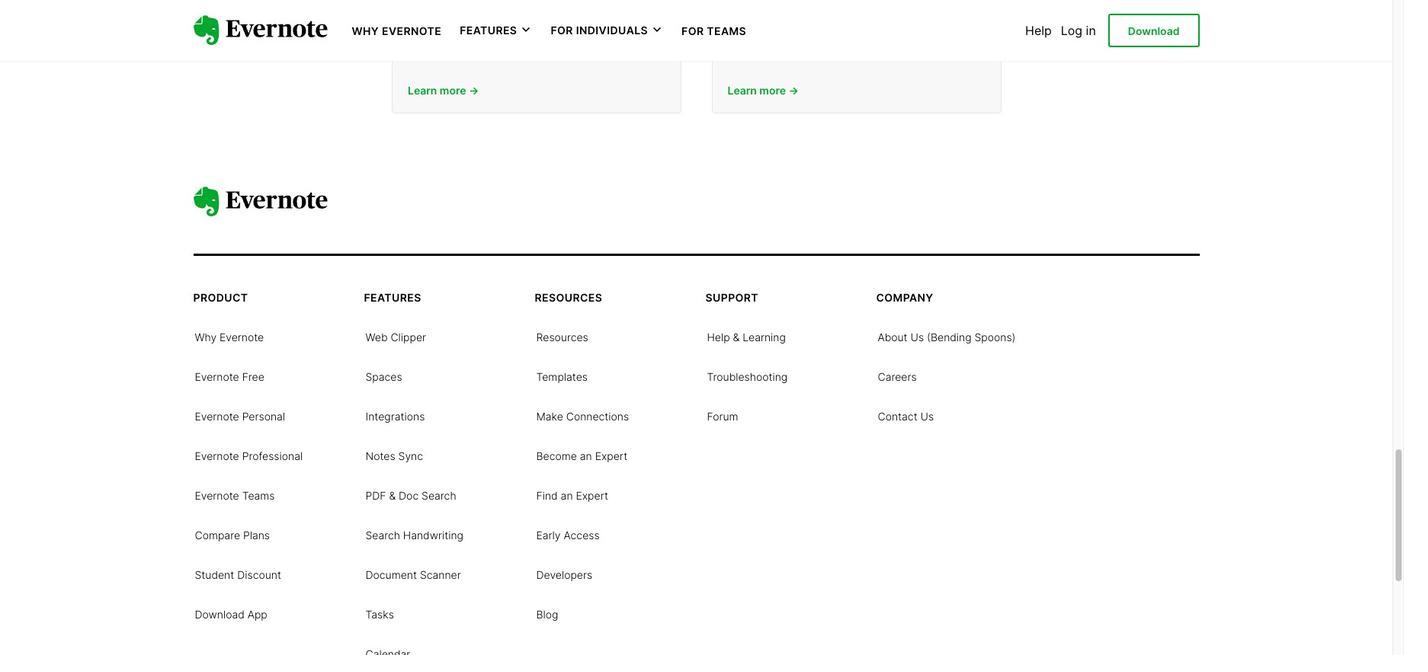 Task type: vqa. For each thing, say whether or not it's contained in the screenshot.
to inside the See a version history of your notes and restore notes to older versions
no



Task type: describe. For each thing, give the bounding box(es) containing it.
1 vertical spatial features
[[364, 291, 421, 304]]

about us (bending spoons)
[[878, 331, 1016, 344]]

2 learn more → link from the left
[[712, 0, 1002, 114]]

document
[[366, 569, 417, 582]]

personal
[[242, 410, 285, 423]]

about us (bending spoons) link
[[878, 329, 1016, 345]]

evernote for personal
[[195, 410, 239, 423]]

download app link
[[195, 607, 267, 622]]

contact us
[[878, 410, 934, 423]]

product
[[193, 291, 248, 304]]

us for contact
[[921, 410, 934, 423]]

careers link
[[878, 369, 917, 384]]

resources link
[[536, 329, 589, 345]]

troubleshooting link
[[707, 369, 788, 384]]

integrations
[[366, 410, 425, 423]]

for for for teams
[[682, 24, 704, 37]]

become
[[536, 450, 577, 463]]

help & learning link
[[707, 329, 786, 345]]

2 learn from the left
[[728, 84, 757, 97]]

search handwriting link
[[366, 528, 464, 543]]

pdf & doc search
[[366, 490, 456, 503]]

connections
[[566, 410, 629, 423]]

pdf & doc search link
[[366, 488, 456, 503]]

teams for for teams
[[707, 24, 747, 37]]

make
[[536, 410, 563, 423]]

1 learn more → link from the left
[[392, 0, 681, 114]]

why evernote link for for
[[352, 23, 442, 38]]

tasks link
[[366, 607, 394, 622]]

web clipper
[[366, 331, 426, 344]]

make connections
[[536, 410, 629, 423]]

student
[[195, 569, 234, 582]]

an for find
[[561, 490, 573, 503]]

learning
[[743, 331, 786, 344]]

notes sync
[[366, 450, 423, 463]]

clipper
[[391, 331, 426, 344]]

early access
[[536, 529, 600, 542]]

professional
[[242, 450, 303, 463]]

(bending
[[927, 331, 972, 344]]

spoons)
[[975, 331, 1016, 344]]

sync
[[398, 450, 423, 463]]

troubleshooting
[[707, 371, 788, 384]]

2 more from the left
[[760, 84, 786, 97]]

free
[[242, 371, 264, 384]]

discount
[[237, 569, 281, 582]]

find an expert
[[536, 490, 609, 503]]

templates link
[[536, 369, 588, 384]]

help link
[[1026, 23, 1052, 38]]

developers link
[[536, 567, 593, 583]]

for individuals
[[551, 24, 648, 37]]

become an expert link
[[536, 448, 628, 464]]

compare plans
[[195, 529, 270, 542]]

spaces link
[[366, 369, 402, 384]]

help & learning
[[707, 331, 786, 344]]

support
[[706, 291, 759, 304]]

evernote for teams
[[195, 490, 239, 503]]

evernote professional link
[[195, 448, 303, 464]]

download app
[[195, 608, 267, 621]]

evernote personal
[[195, 410, 285, 423]]

expert for find an expert
[[576, 490, 609, 503]]

for for for individuals
[[551, 24, 573, 37]]

0 vertical spatial resources
[[535, 291, 603, 304]]

compare plans link
[[195, 528, 270, 543]]

evernote for free
[[195, 371, 239, 384]]

2 → from the left
[[789, 84, 799, 97]]

doc
[[399, 490, 419, 503]]

for teams link
[[682, 23, 747, 38]]

why evernote for for
[[352, 24, 442, 37]]

become an expert
[[536, 450, 628, 463]]

help for help
[[1026, 23, 1052, 38]]

features inside button
[[460, 24, 517, 37]]

early access link
[[536, 528, 600, 543]]

handwriting
[[403, 529, 464, 542]]

web clipper link
[[366, 329, 426, 345]]

about
[[878, 331, 908, 344]]

document scanner link
[[366, 567, 461, 583]]

for individuals button
[[551, 23, 663, 38]]

developers
[[536, 569, 593, 582]]

log in
[[1061, 23, 1096, 38]]

document scanner
[[366, 569, 461, 582]]

in
[[1086, 23, 1096, 38]]



Task type: locate. For each thing, give the bounding box(es) containing it.
1 → from the left
[[469, 84, 479, 97]]

download inside download link
[[1128, 24, 1180, 37]]

2 learn more → from the left
[[728, 84, 799, 97]]

learn
[[408, 84, 437, 97], [728, 84, 757, 97]]

1 learn more → from the left
[[408, 84, 479, 97]]

compare
[[195, 529, 240, 542]]

& for help
[[733, 331, 740, 344]]

1 learn from the left
[[408, 84, 437, 97]]

evernote logo image
[[193, 15, 328, 46], [193, 187, 328, 217]]

1 vertical spatial download
[[195, 608, 245, 621]]

download inside download app link
[[195, 608, 245, 621]]

1 vertical spatial why evernote link
[[195, 329, 264, 345]]

why evernote for evernote
[[195, 331, 264, 344]]

integrations link
[[366, 409, 425, 424]]

1 vertical spatial resources
[[536, 331, 589, 344]]

1 vertical spatial why evernote
[[195, 331, 264, 344]]

log in link
[[1061, 23, 1096, 38]]

pdf
[[366, 490, 386, 503]]

0 vertical spatial us
[[911, 331, 924, 344]]

1 vertical spatial help
[[707, 331, 730, 344]]

0 horizontal spatial an
[[561, 490, 573, 503]]

0 horizontal spatial download
[[195, 608, 245, 621]]

0 horizontal spatial why evernote
[[195, 331, 264, 344]]

1 vertical spatial &
[[389, 490, 396, 503]]

1 vertical spatial search
[[366, 529, 400, 542]]

features
[[460, 24, 517, 37], [364, 291, 421, 304]]

more
[[439, 84, 466, 97], [760, 84, 786, 97]]

evernote professional
[[195, 450, 303, 463]]

help
[[1026, 23, 1052, 38], [707, 331, 730, 344]]

0 horizontal spatial more
[[439, 84, 466, 97]]

for inside button
[[551, 24, 573, 37]]

contact us link
[[878, 409, 934, 424]]

teams
[[707, 24, 747, 37], [242, 490, 275, 503]]

expert down connections
[[595, 450, 628, 463]]

careers
[[878, 371, 917, 384]]

& left doc
[[389, 490, 396, 503]]

evernote inside evernote professional link
[[195, 450, 239, 463]]

notes
[[366, 450, 395, 463]]

evernote personal link
[[195, 409, 285, 424]]

resources
[[535, 291, 603, 304], [536, 331, 589, 344]]

0 vertical spatial why evernote
[[352, 24, 442, 37]]

1 vertical spatial evernote logo image
[[193, 187, 328, 217]]

0 vertical spatial why evernote link
[[352, 23, 442, 38]]

0 horizontal spatial →
[[469, 84, 479, 97]]

1 horizontal spatial teams
[[707, 24, 747, 37]]

us right about at the right of the page
[[911, 331, 924, 344]]

& left learning
[[733, 331, 740, 344]]

web
[[366, 331, 388, 344]]

search handwriting
[[366, 529, 464, 542]]

blog link
[[536, 607, 559, 622]]

forum link
[[707, 409, 739, 424]]

evernote free link
[[195, 369, 264, 384]]

1 horizontal spatial an
[[580, 450, 592, 463]]

1 horizontal spatial for
[[682, 24, 704, 37]]

for
[[551, 24, 573, 37], [682, 24, 704, 37]]

company
[[877, 291, 934, 304]]

early
[[536, 529, 561, 542]]

help down support on the right top
[[707, 331, 730, 344]]

0 vertical spatial &
[[733, 331, 740, 344]]

teams inside for teams link
[[707, 24, 747, 37]]

expert for become an expert
[[595, 450, 628, 463]]

0 horizontal spatial features
[[364, 291, 421, 304]]

find
[[536, 490, 558, 503]]

teams for evernote teams
[[242, 490, 275, 503]]

find an expert link
[[536, 488, 609, 503]]

spaces
[[366, 371, 402, 384]]

an right 'become'
[[580, 450, 592, 463]]

0 horizontal spatial learn more →
[[408, 84, 479, 97]]

why for for teams
[[352, 24, 379, 37]]

1 horizontal spatial why evernote
[[352, 24, 442, 37]]

why
[[352, 24, 379, 37], [195, 331, 217, 344]]

1 horizontal spatial features
[[460, 24, 517, 37]]

download for download
[[1128, 24, 1180, 37]]

why evernote
[[352, 24, 442, 37], [195, 331, 264, 344]]

0 vertical spatial evernote logo image
[[193, 15, 328, 46]]

1 vertical spatial expert
[[576, 490, 609, 503]]

for teams
[[682, 24, 747, 37]]

1 horizontal spatial →
[[789, 84, 799, 97]]

app
[[248, 608, 267, 621]]

why for evernote professional
[[195, 331, 217, 344]]

templates
[[536, 371, 588, 384]]

search
[[422, 490, 456, 503], [366, 529, 400, 542]]

resources up templates link
[[536, 331, 589, 344]]

evernote teams
[[195, 490, 275, 503]]

1 evernote logo image from the top
[[193, 15, 328, 46]]

download
[[1128, 24, 1180, 37], [195, 608, 245, 621]]

1 horizontal spatial why evernote link
[[352, 23, 442, 38]]

0 vertical spatial teams
[[707, 24, 747, 37]]

tasks
[[366, 608, 394, 621]]

0 horizontal spatial for
[[551, 24, 573, 37]]

1 horizontal spatial learn more → link
[[712, 0, 1002, 114]]

0 vertical spatial help
[[1026, 23, 1052, 38]]

an
[[580, 450, 592, 463], [561, 490, 573, 503]]

2 evernote logo image from the top
[[193, 187, 328, 217]]

evernote inside evernote personal link
[[195, 410, 239, 423]]

help for help & learning
[[707, 331, 730, 344]]

contact
[[878, 410, 918, 423]]

& for pdf
[[389, 490, 396, 503]]

search right doc
[[422, 490, 456, 503]]

download link
[[1109, 14, 1200, 47]]

an right find
[[561, 490, 573, 503]]

why evernote link
[[352, 23, 442, 38], [195, 329, 264, 345]]

resources up the resources link
[[535, 291, 603, 304]]

→
[[469, 84, 479, 97], [789, 84, 799, 97]]

0 vertical spatial features
[[460, 24, 517, 37]]

features button
[[460, 23, 533, 38]]

1 vertical spatial an
[[561, 490, 573, 503]]

0 vertical spatial an
[[580, 450, 592, 463]]

why evernote link for evernote
[[195, 329, 264, 345]]

0 horizontal spatial help
[[707, 331, 730, 344]]

evernote teams link
[[195, 488, 275, 503]]

0 horizontal spatial &
[[389, 490, 396, 503]]

evernote inside evernote teams link
[[195, 490, 239, 503]]

log
[[1061, 23, 1083, 38]]

learn more → link
[[392, 0, 681, 114], [712, 0, 1002, 114]]

1 horizontal spatial learn
[[728, 84, 757, 97]]

0 horizontal spatial learn
[[408, 84, 437, 97]]

1 more from the left
[[439, 84, 466, 97]]

download right in
[[1128, 24, 1180, 37]]

0 horizontal spatial why
[[195, 331, 217, 344]]

1 horizontal spatial &
[[733, 331, 740, 344]]

download for download app
[[195, 608, 245, 621]]

1 vertical spatial us
[[921, 410, 934, 423]]

1 horizontal spatial search
[[422, 490, 456, 503]]

1 horizontal spatial learn more →
[[728, 84, 799, 97]]

1 horizontal spatial help
[[1026, 23, 1052, 38]]

0 horizontal spatial teams
[[242, 490, 275, 503]]

student discount
[[195, 569, 281, 582]]

0 vertical spatial why
[[352, 24, 379, 37]]

make connections link
[[536, 409, 629, 424]]

blog
[[536, 608, 559, 621]]

us for about
[[911, 331, 924, 344]]

an for become
[[580, 450, 592, 463]]

download left app
[[195, 608, 245, 621]]

&
[[733, 331, 740, 344], [389, 490, 396, 503]]

0 horizontal spatial learn more → link
[[392, 0, 681, 114]]

us inside 'link'
[[911, 331, 924, 344]]

individuals
[[576, 24, 648, 37]]

0 horizontal spatial why evernote link
[[195, 329, 264, 345]]

student discount link
[[195, 567, 281, 583]]

0 horizontal spatial search
[[366, 529, 400, 542]]

access
[[564, 529, 600, 542]]

1 horizontal spatial why
[[352, 24, 379, 37]]

evernote inside evernote free link
[[195, 371, 239, 384]]

1 horizontal spatial download
[[1128, 24, 1180, 37]]

expert down become an expert
[[576, 490, 609, 503]]

1 vertical spatial why
[[195, 331, 217, 344]]

0 vertical spatial expert
[[595, 450, 628, 463]]

search down pdf
[[366, 529, 400, 542]]

us right 'contact'
[[921, 410, 934, 423]]

scanner
[[420, 569, 461, 582]]

teams inside evernote teams link
[[242, 490, 275, 503]]

notes sync link
[[366, 448, 423, 464]]

1 vertical spatial teams
[[242, 490, 275, 503]]

forum
[[707, 410, 739, 423]]

help left log at top right
[[1026, 23, 1052, 38]]

1 horizontal spatial more
[[760, 84, 786, 97]]

plans
[[243, 529, 270, 542]]

0 vertical spatial search
[[422, 490, 456, 503]]

evernote for professional
[[195, 450, 239, 463]]

evernote
[[382, 24, 442, 37], [220, 331, 264, 344], [195, 371, 239, 384], [195, 410, 239, 423], [195, 450, 239, 463], [195, 490, 239, 503]]

evernote free
[[195, 371, 264, 384]]

0 vertical spatial download
[[1128, 24, 1180, 37]]



